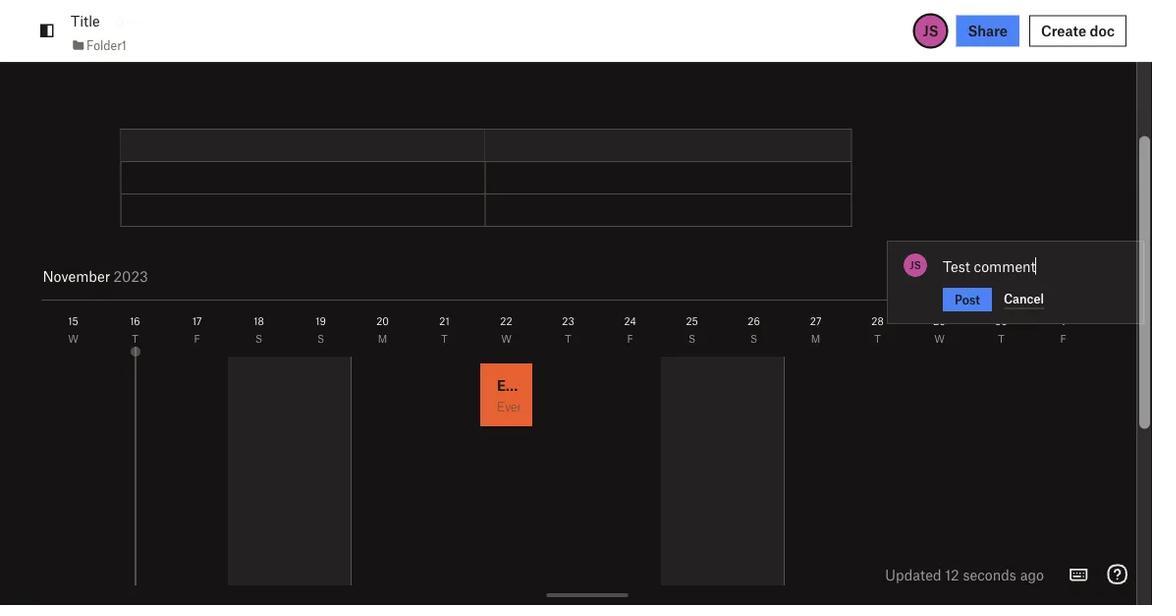 Task type: describe. For each thing, give the bounding box(es) containing it.
october 2023
[[43, 267, 134, 284]]

23 t
[[563, 315, 575, 345]]

create doc button
[[1030, 15, 1127, 47]]

0 horizontal spatial js
[[910, 259, 921, 271]]

create
[[1042, 22, 1087, 39]]

29 w
[[934, 315, 947, 345]]

w for 29 w
[[935, 333, 946, 345]]

16
[[130, 315, 141, 327]]

23
[[563, 315, 575, 327]]

Comment Entry text field
[[943, 256, 1132, 276]]

folder1 link
[[71, 35, 127, 55]]

updated
[[886, 566, 942, 583]]

20 m
[[377, 315, 390, 345]]

30
[[996, 315, 1009, 327]]

17
[[193, 315, 202, 327]]

24
[[625, 315, 637, 327]]

15
[[69, 315, 79, 327]]

october
[[43, 267, 96, 284]]

1 horizontal spatial title
[[138, 18, 223, 68]]

september 2023
[[43, 267, 153, 284]]

w for 15 w
[[68, 333, 79, 345]]

comment
[[974, 257, 1036, 275]]

29
[[934, 315, 947, 327]]

js inside button
[[923, 22, 939, 39]]

0 horizontal spatial title
[[71, 12, 100, 30]]

js button
[[913, 13, 949, 49]]

t for 30 t
[[999, 333, 1006, 345]]

1 f
[[1061, 315, 1067, 345]]

share button
[[957, 15, 1020, 47]]

21 t
[[440, 315, 450, 345]]

18
[[254, 315, 265, 327]]

25 s
[[687, 315, 699, 345]]

t for 28 t
[[875, 333, 882, 345]]

w for 22 w
[[502, 333, 512, 345]]

november
[[43, 267, 110, 284]]

title link
[[71, 10, 100, 32]]

s for 26 s
[[751, 333, 758, 345]]

december
[[1033, 267, 1101, 284]]

t for 23 t
[[566, 333, 572, 345]]

27
[[811, 315, 822, 327]]



Task type: vqa. For each thing, say whether or not it's contained in the screenshot.


Task type: locate. For each thing, give the bounding box(es) containing it.
w
[[68, 333, 79, 345], [502, 333, 512, 345], [935, 333, 946, 345]]

2 w from the left
[[502, 333, 512, 345]]

22 w
[[501, 315, 513, 345]]

f
[[195, 333, 201, 345], [628, 333, 634, 345], [1061, 333, 1067, 345]]

s for 25 s
[[689, 333, 696, 345]]

17 f
[[193, 315, 202, 345]]

title right folder1
[[138, 18, 223, 68]]

w down '29'
[[935, 333, 946, 345]]

test
[[943, 257, 971, 275]]

s down 26
[[751, 333, 758, 345]]

1 f from the left
[[195, 333, 201, 345]]

cancel button
[[1004, 289, 1044, 309]]

m
[[379, 333, 388, 345], [812, 333, 821, 345]]

w down 15
[[68, 333, 79, 345]]

f down 17
[[195, 333, 201, 345]]

s
[[256, 333, 263, 345], [318, 333, 325, 345], [689, 333, 696, 345], [751, 333, 758, 345]]

12
[[946, 566, 960, 583]]

2 f from the left
[[628, 333, 634, 345]]

1
[[1062, 315, 1066, 327]]

30 t
[[996, 315, 1009, 345]]

1 t from the left
[[132, 333, 139, 345]]

september
[[43, 267, 115, 284]]

w inside '29 w'
[[935, 333, 946, 345]]

s inside 26 s
[[751, 333, 758, 345]]

2 t from the left
[[442, 333, 448, 345]]

1 2023 from the left
[[99, 267, 134, 284]]

m for 20 m
[[379, 333, 388, 345]]

s inside 25 s
[[689, 333, 696, 345]]

28 t
[[872, 315, 885, 345]]

s inside 18 s
[[256, 333, 263, 345]]

4 s from the left
[[751, 333, 758, 345]]

t inside 16 t
[[132, 333, 139, 345]]

2023 for september 2023
[[119, 267, 153, 284]]

21
[[440, 315, 450, 327]]

t inside 30 t
[[999, 333, 1006, 345]]

2 m from the left
[[812, 333, 821, 345]]

w inside 22 w
[[502, 333, 512, 345]]

m down 27 on the bottom right of page
[[812, 333, 821, 345]]

1 m from the left
[[379, 333, 388, 345]]

t down 21
[[442, 333, 448, 345]]

ago
[[1021, 566, 1045, 583]]

1 w from the left
[[68, 333, 79, 345]]

f down 24
[[628, 333, 634, 345]]

2 2023 from the left
[[114, 267, 148, 284]]

f inside the 24 f
[[628, 333, 634, 345]]

t
[[132, 333, 139, 345], [442, 333, 448, 345], [566, 333, 572, 345], [875, 333, 882, 345], [999, 333, 1006, 345]]

s for 19 s
[[318, 333, 325, 345]]

0 horizontal spatial m
[[379, 333, 388, 345]]

t down 28
[[875, 333, 882, 345]]

title
[[71, 12, 100, 30], [138, 18, 223, 68]]

m down 20
[[379, 333, 388, 345]]

doc
[[1090, 22, 1115, 39]]

3 f from the left
[[1061, 333, 1067, 345]]

t down 16
[[132, 333, 139, 345]]

cancel
[[1004, 291, 1044, 306]]

s for 18 s
[[256, 333, 263, 345]]

3 t from the left
[[566, 333, 572, 345]]

t inside 23 t
[[566, 333, 572, 345]]

18 s
[[254, 315, 265, 345]]

js left test
[[910, 259, 921, 271]]

title up folder1 link
[[71, 12, 100, 30]]

t inside '21 t'
[[442, 333, 448, 345]]

1 horizontal spatial f
[[628, 333, 634, 345]]

3 w from the left
[[935, 333, 946, 345]]

folder1
[[86, 38, 127, 52]]

s down 18
[[256, 333, 263, 345]]

19 s
[[316, 315, 327, 345]]

16 t
[[130, 315, 141, 345]]

f for 24 f
[[628, 333, 634, 345]]

f inside '17 f'
[[195, 333, 201, 345]]

s inside 19 s
[[318, 333, 325, 345]]

2023 for november 2023
[[114, 267, 148, 284]]

0 horizontal spatial w
[[68, 333, 79, 345]]

24 f
[[625, 315, 637, 345]]

22
[[501, 315, 513, 327]]

2023
[[99, 267, 134, 284], [114, 267, 148, 284], [119, 267, 153, 284]]

27 m
[[811, 315, 822, 345]]

s down the 25 on the right of page
[[689, 333, 696, 345]]

t down the 23
[[566, 333, 572, 345]]

create doc
[[1042, 22, 1115, 39]]

f for 1 f
[[1061, 333, 1067, 345]]

0 horizontal spatial f
[[195, 333, 201, 345]]

2 s from the left
[[318, 333, 325, 345]]

november 2023
[[43, 267, 148, 284]]

seconds
[[963, 566, 1017, 583]]

m inside the 20 m
[[379, 333, 388, 345]]

28
[[872, 315, 885, 327]]

m inside 27 m
[[812, 333, 821, 345]]

js
[[923, 22, 939, 39], [910, 259, 921, 271]]

1 s from the left
[[256, 333, 263, 345]]

t inside 28 t
[[875, 333, 882, 345]]

26 s
[[749, 315, 761, 345]]

3 2023 from the left
[[119, 267, 153, 284]]

t for 16 t
[[132, 333, 139, 345]]

4 t from the left
[[875, 333, 882, 345]]

f for 17 f
[[195, 333, 201, 345]]

s down 19
[[318, 333, 325, 345]]

updated 12 seconds ago
[[886, 566, 1045, 583]]

1 horizontal spatial w
[[502, 333, 512, 345]]

2 horizontal spatial f
[[1061, 333, 1067, 345]]

5 t from the left
[[999, 333, 1006, 345]]

15 w
[[68, 315, 79, 345]]

2 horizontal spatial w
[[935, 333, 946, 345]]

20
[[377, 315, 390, 327]]

0 vertical spatial js
[[923, 22, 939, 39]]

t for 21 t
[[442, 333, 448, 345]]

js left share
[[923, 22, 939, 39]]

1 horizontal spatial m
[[812, 333, 821, 345]]

25
[[687, 315, 699, 327]]

1 horizontal spatial js
[[923, 22, 939, 39]]

t down 30
[[999, 333, 1006, 345]]

share
[[968, 22, 1008, 39]]

3 s from the left
[[689, 333, 696, 345]]

w down 22
[[502, 333, 512, 345]]

test comment
[[943, 257, 1036, 275]]

2023 for october 2023
[[99, 267, 134, 284]]

1 vertical spatial js
[[910, 259, 921, 271]]

26
[[749, 315, 761, 327]]

19
[[316, 315, 327, 327]]

m for 27 m
[[812, 333, 821, 345]]

f down the 1
[[1061, 333, 1067, 345]]



